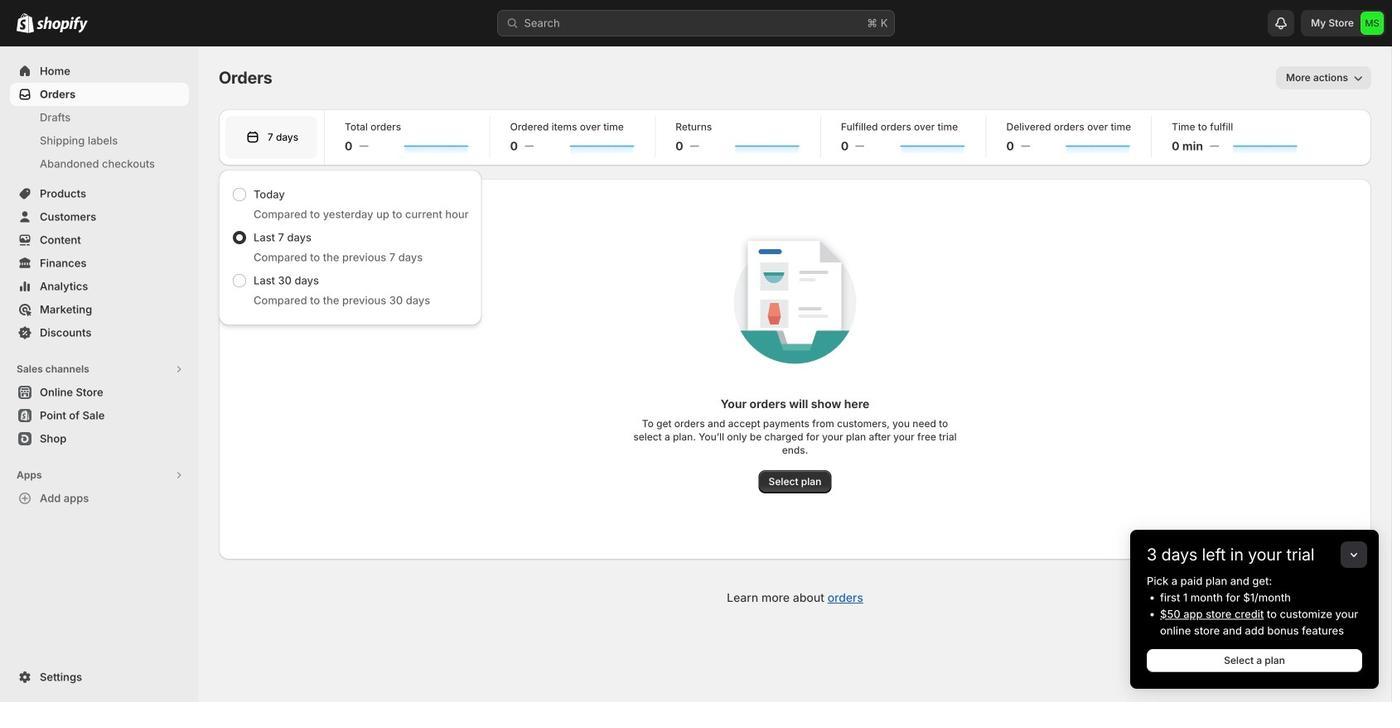 Task type: describe. For each thing, give the bounding box(es) containing it.
shopify image
[[17, 13, 34, 33]]

shopify image
[[36, 16, 88, 33]]

my store image
[[1361, 12, 1384, 35]]



Task type: vqa. For each thing, say whether or not it's contained in the screenshot.
My Store image
yes



